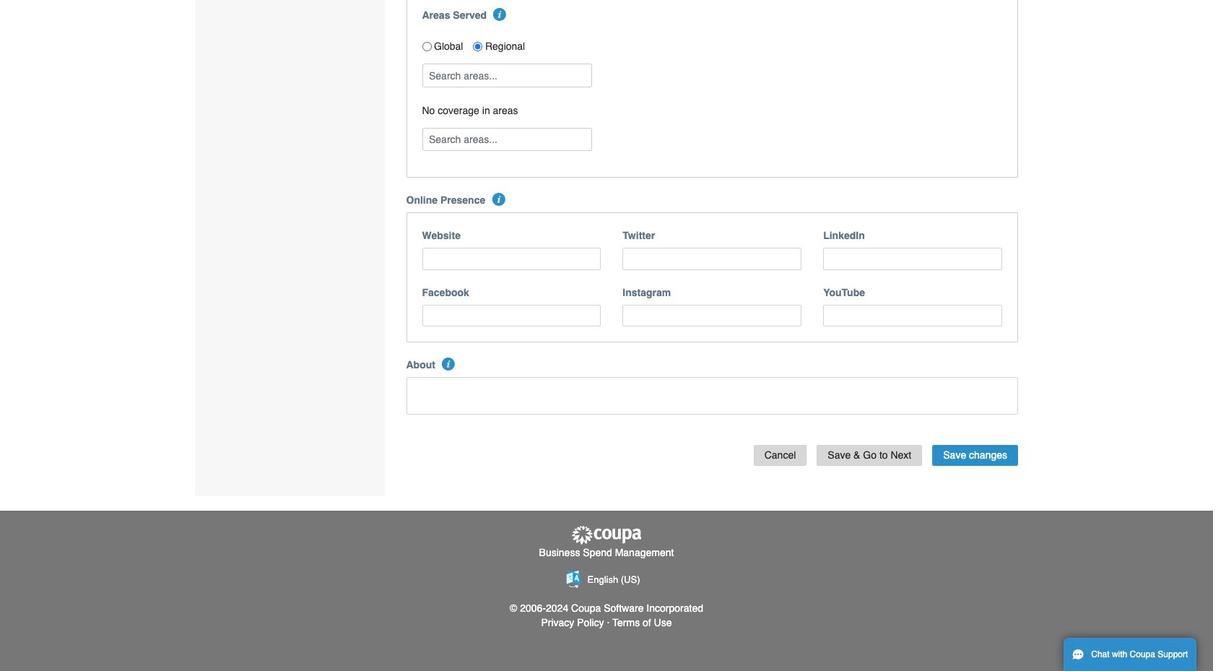 Task type: describe. For each thing, give the bounding box(es) containing it.
coupa supplier portal image
[[571, 525, 643, 546]]

1 search areas... text field from the top
[[424, 65, 591, 87]]



Task type: locate. For each thing, give the bounding box(es) containing it.
2 vertical spatial additional information image
[[442, 358, 455, 371]]

0 vertical spatial search areas... text field
[[424, 65, 591, 87]]

0 vertical spatial additional information image
[[494, 8, 507, 21]]

1 vertical spatial additional information image
[[492, 193, 505, 206]]

None text field
[[623, 248, 802, 270], [422, 305, 601, 327], [623, 248, 802, 270], [422, 305, 601, 327]]

1 vertical spatial search areas... text field
[[424, 128, 591, 151]]

None radio
[[422, 42, 432, 51], [474, 42, 483, 51], [422, 42, 432, 51], [474, 42, 483, 51]]

additional information image
[[494, 8, 507, 21], [492, 193, 505, 206], [442, 358, 455, 371]]

None text field
[[422, 248, 601, 270], [824, 248, 1003, 270], [623, 305, 802, 327], [824, 305, 1003, 327], [406, 377, 1019, 415], [422, 248, 601, 270], [824, 248, 1003, 270], [623, 305, 802, 327], [824, 305, 1003, 327], [406, 377, 1019, 415]]

Search areas... text field
[[424, 65, 591, 87], [424, 128, 591, 151]]

2 search areas... text field from the top
[[424, 128, 591, 151]]



Task type: vqa. For each thing, say whether or not it's contained in the screenshot.
middle 'Additional Information' image
yes



